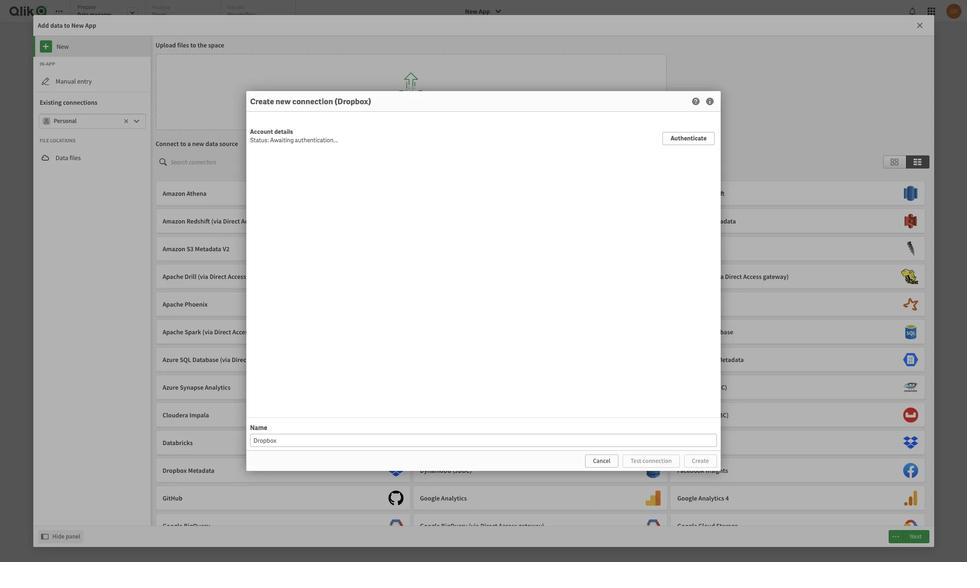 Task type: locate. For each thing, give the bounding box(es) containing it.
amazon redshift (via direct access gateway)
[[163, 217, 287, 225]]

1 horizontal spatial dropbox
[[678, 439, 702, 447]]

data down prepare
[[77, 11, 89, 18]]

direct for hive
[[726, 272, 743, 281]]

azure left synapse
[[163, 383, 179, 392]]

google left cloud
[[678, 522, 698, 530]]

azure up azure synapse analytics
[[163, 355, 179, 364]]

0 horizontal spatial file
[[379, 103, 388, 112]]

1 horizontal spatial cloudera
[[420, 411, 446, 419]]

app
[[479, 7, 490, 15], [85, 21, 96, 30]]

(jdbc) right cassandra
[[708, 383, 728, 392]]

0 horizontal spatial data
[[50, 21, 63, 30]]

databricks down cloudera impala
[[163, 439, 193, 447]]

to right add
[[64, 21, 70, 30]]

0 horizontal spatial a
[[188, 139, 191, 148]]

0 vertical spatial app
[[479, 7, 490, 15]]

data
[[77, 11, 89, 18], [56, 154, 68, 162]]

2 file from the left
[[455, 103, 464, 112]]

0 horizontal spatial analytics
[[205, 383, 231, 392]]

1 horizontal spatial file
[[455, 103, 464, 112]]

1 vertical spatial (jdbc)
[[710, 411, 729, 419]]

a right drop
[[374, 103, 378, 112]]

bigquery for google bigquery
[[184, 522, 210, 530]]

0 vertical spatial files
[[177, 41, 189, 49]]

source
[[220, 139, 238, 148]]

1 vertical spatial data
[[206, 139, 218, 148]]

0 vertical spatial data
[[50, 21, 63, 30]]

apache left the spark
[[163, 328, 183, 336]]

0 horizontal spatial files
[[70, 154, 81, 162]]

(via for google bigquery (via direct access gateway)
[[469, 522, 480, 530]]

amazon redshift
[[678, 189, 725, 198]]

0 horizontal spatial s3
[[187, 245, 194, 253]]

1 horizontal spatial app
[[479, 7, 490, 15]]

impala down azure synapse analytics
[[190, 411, 209, 419]]

manual
[[56, 77, 76, 85]]

data right the new
[[206, 139, 218, 148]]

1 cloudera from the left
[[163, 411, 188, 419]]

application
[[0, 0, 968, 562]]

storage down azure sql database
[[695, 355, 717, 364]]

spark
[[185, 328, 201, 336]]

cancel
[[594, 457, 611, 465]]

athena
[[187, 189, 207, 198]]

analytics for google analytics
[[441, 494, 467, 502]]

google cloud storage
[[678, 522, 739, 530]]

in-app
[[40, 61, 55, 67]]

metadata for amazon s3 metadata
[[710, 217, 737, 225]]

sql
[[695, 328, 706, 336], [180, 355, 191, 364]]

1 horizontal spatial s3
[[702, 217, 709, 225]]

1 databricks from the left
[[163, 439, 193, 447]]

1 vertical spatial storage
[[717, 522, 739, 530]]

1 horizontal spatial data
[[77, 11, 89, 18]]

manual entry
[[56, 77, 92, 85]]

0 vertical spatial s3
[[702, 217, 709, 225]]

apache left hive
[[678, 272, 699, 281]]

cloud
[[699, 522, 716, 530]]

databricks up dynamodb
[[420, 439, 450, 447]]

access
[[241, 217, 260, 225], [228, 272, 246, 281], [744, 272, 762, 281], [233, 328, 251, 336], [250, 355, 269, 364], [498, 411, 517, 419], [482, 439, 500, 447], [499, 522, 518, 530]]

database up azure storage metadata
[[708, 328, 734, 336]]

dropbox up create
[[678, 439, 702, 447]]

new for new app
[[465, 7, 478, 15]]

google for google bigquery
[[163, 522, 183, 530]]

dialog
[[0, 0, 968, 562]]

analytics left 4 at the bottom right of the page
[[699, 494, 725, 502]]

0 horizontal spatial database
[[193, 355, 219, 364]]

test
[[631, 457, 642, 465]]

a left the new
[[188, 139, 191, 148]]

(jdbc) right dynamodb
[[453, 466, 472, 475]]

apache
[[163, 272, 183, 281], [678, 272, 699, 281], [163, 300, 183, 309], [163, 328, 183, 336]]

0 horizontal spatial dropbox
[[163, 466, 187, 475]]

(jdbc) right couchbase
[[710, 411, 729, 419]]

amazon for amazon athena
[[163, 189, 185, 198]]

2 databricks from the left
[[420, 439, 450, 447]]

google down dynamodb
[[420, 494, 440, 502]]

1 vertical spatial app
[[85, 21, 96, 30]]

manager
[[90, 11, 111, 18]]

google down "github"
[[163, 522, 183, 530]]

1 horizontal spatial database
[[708, 328, 734, 336]]

google down facebook
[[678, 494, 698, 502]]

entry
[[77, 77, 92, 85]]

redshift for amazon redshift
[[702, 189, 725, 198]]

bigquery
[[184, 522, 210, 530], [441, 522, 468, 530]]

files right upload
[[177, 41, 189, 49]]

0 horizontal spatial cloudera
[[163, 411, 188, 419]]

1 horizontal spatial analytics
[[441, 494, 467, 502]]

0 vertical spatial storage
[[695, 355, 717, 364]]

0 horizontal spatial databricks
[[163, 439, 193, 447]]

impala
[[190, 411, 209, 419], [447, 411, 467, 419]]

0 horizontal spatial app
[[85, 21, 96, 30]]

connect to a new data source
[[156, 139, 238, 148]]

s3
[[702, 217, 709, 225], [187, 245, 194, 253]]

0 horizontal spatial redshift
[[187, 217, 210, 225]]

1 horizontal spatial bigquery
[[441, 522, 468, 530]]

data
[[50, 21, 63, 30], [206, 139, 218, 148]]

bigquery for google bigquery (via direct access gateway)
[[441, 522, 468, 530]]

amazon
[[163, 189, 185, 198], [678, 189, 701, 198], [163, 217, 185, 225], [678, 217, 701, 225], [163, 245, 185, 253]]

new inside button
[[465, 7, 478, 15]]

(jdbc) for cassandra (jdbc)
[[708, 383, 728, 392]]

(via
[[211, 217, 222, 225], [198, 272, 208, 281], [714, 272, 724, 281], [203, 328, 213, 336], [220, 355, 231, 364], [468, 411, 479, 419], [452, 439, 462, 447], [469, 522, 480, 530]]

facebook
[[678, 466, 705, 475]]

add data to new app
[[38, 21, 96, 30]]

direct for drill
[[210, 272, 227, 281]]

amazon up drill
[[163, 245, 185, 253]]

databricks for databricks
[[163, 439, 193, 447]]

to left the new
[[180, 139, 186, 148]]

database
[[708, 328, 734, 336], [193, 355, 219, 364]]

amazon for amazon redshift (via direct access gateway)
[[163, 217, 185, 225]]

databricks (via direct access gateway)
[[420, 439, 527, 447]]

0 vertical spatial redshift
[[702, 189, 725, 198]]

1 vertical spatial redshift
[[187, 217, 210, 225]]

4
[[726, 494, 729, 502]]

data right add
[[50, 21, 63, 30]]

new
[[465, 7, 478, 15], [71, 21, 84, 30], [57, 42, 69, 51]]

prepare data manager
[[77, 3, 111, 18]]

s3 for amazon s3 metadata
[[702, 217, 709, 225]]

2 horizontal spatial analytics
[[699, 494, 725, 502]]

google
[[420, 494, 440, 502], [678, 494, 698, 502], [163, 522, 183, 530], [420, 522, 440, 530], [678, 522, 698, 530]]

drill
[[185, 272, 197, 281]]

amazon down amazon athena
[[163, 217, 185, 225]]

0 horizontal spatial impala
[[190, 411, 209, 419]]

1 horizontal spatial redshift
[[702, 189, 725, 198]]

dialog containing cancel
[[0, 0, 968, 562]]

hide panel
[[52, 533, 80, 541]]

dynamodb (jdbc)
[[420, 466, 472, 475]]

0 vertical spatial sql
[[695, 328, 706, 336]]

existing
[[40, 98, 62, 107]]

(via for cloudera impala (via direct access gateway)
[[468, 411, 479, 419]]

metadata
[[710, 217, 737, 225], [195, 245, 221, 253], [718, 355, 744, 364], [188, 466, 215, 475]]

cloudera impala (via direct access gateway)
[[420, 411, 544, 419]]

2 impala from the left
[[447, 411, 467, 419]]

1 vertical spatial files
[[70, 154, 81, 162]]

azure
[[678, 328, 694, 336], [163, 355, 179, 364], [678, 355, 694, 364], [163, 383, 179, 392]]

insights
[[706, 466, 729, 475]]

2 cloudera from the left
[[420, 411, 446, 419]]

amazon s3 metadata
[[678, 217, 737, 225]]

2 bigquery from the left
[[441, 522, 468, 530]]

2 horizontal spatial new
[[465, 7, 478, 15]]

data files
[[56, 154, 81, 162]]

apache hive (via direct access gateway)
[[678, 272, 789, 281]]

1 vertical spatial sql
[[180, 355, 191, 364]]

0 horizontal spatial new
[[57, 42, 69, 51]]

couchbase
[[678, 411, 709, 419]]

access for apache spark (via direct access gateway)
[[233, 328, 251, 336]]

1 horizontal spatial sql
[[695, 328, 706, 336]]

impala up 'databricks (via direct access gateway)'
[[447, 411, 467, 419]]

0 vertical spatial (jdbc)
[[708, 383, 728, 392]]

2 vertical spatial new
[[57, 42, 69, 51]]

github
[[163, 494, 183, 502]]

azure for azure sql database
[[678, 328, 694, 336]]

new app button
[[460, 4, 508, 19]]

1 horizontal spatial files
[[177, 41, 189, 49]]

1 impala from the left
[[190, 411, 209, 419]]

0 horizontal spatial sql
[[180, 355, 191, 364]]

s3 down amazon redshift
[[702, 217, 709, 225]]

file left here at the top left of page
[[379, 103, 388, 112]]

apache for apache hive (via direct access gateway)
[[678, 272, 699, 281]]

0 vertical spatial database
[[708, 328, 734, 336]]

0 horizontal spatial bigquery
[[184, 522, 210, 530]]

file right select
[[455, 103, 464, 112]]

0 vertical spatial dropbox
[[678, 439, 702, 447]]

apache drill (via direct access gateway)
[[163, 272, 274, 281]]

apache for apache drill (via direct access gateway)
[[163, 272, 183, 281]]

2 vertical spatial (jdbc)
[[453, 466, 472, 475]]

amazon for amazon s3 metadata v2
[[163, 245, 185, 253]]

analytics for google analytics 4
[[699, 494, 725, 502]]

in-
[[40, 61, 46, 67]]

amazon left athena on the top left
[[163, 189, 185, 198]]

metadata for amazon s3 metadata v2
[[195, 245, 221, 253]]

database up azure synapse analytics
[[193, 355, 219, 364]]

panel
[[66, 533, 80, 541]]

cloudera
[[163, 411, 188, 419], [420, 411, 446, 419]]

1 horizontal spatial impala
[[447, 411, 467, 419]]

redshift down athena on the top left
[[187, 217, 210, 225]]

apache spark (via direct access gateway)
[[163, 328, 278, 336]]

data right data files image
[[56, 154, 68, 162]]

a right select
[[450, 103, 454, 112]]

1 horizontal spatial databricks
[[420, 439, 450, 447]]

impala for cloudera impala
[[190, 411, 209, 419]]

redshift up amazon s3 metadata
[[702, 189, 725, 198]]

1 vertical spatial s3
[[187, 245, 194, 253]]

storage right cloud
[[717, 522, 739, 530]]

locations
[[50, 137, 76, 144]]

access for cloudera impala (via direct access gateway)
[[498, 411, 517, 419]]

analytics right synapse
[[205, 383, 231, 392]]

google down google analytics
[[420, 522, 440, 530]]

click
[[411, 103, 424, 112]]

google analytics
[[420, 494, 467, 502]]

add
[[38, 21, 49, 30]]

direct
[[223, 217, 240, 225], [210, 272, 227, 281], [726, 272, 743, 281], [214, 328, 231, 336], [232, 355, 249, 364], [480, 411, 497, 419], [464, 439, 481, 447], [481, 522, 498, 530]]

gateway) for amazon redshift (via direct access gateway)
[[261, 217, 287, 225]]

file
[[379, 103, 388, 112], [455, 103, 464, 112]]

gateway) for apache spark (via direct access gateway)
[[252, 328, 278, 336]]

direct for impala
[[480, 411, 497, 419]]

dropbox
[[678, 439, 702, 447], [163, 466, 187, 475]]

1 vertical spatial dropbox
[[163, 466, 187, 475]]

storage
[[695, 355, 717, 364], [717, 522, 739, 530]]

1 horizontal spatial new
[[71, 21, 84, 30]]

to
[[64, 21, 70, 30], [190, 41, 196, 49], [425, 103, 431, 112], [180, 139, 186, 148]]

0 vertical spatial new
[[465, 7, 478, 15]]

file locations
[[40, 137, 76, 144]]

sql up synapse
[[180, 355, 191, 364]]

azure for azure sql database (via direct access gateway)
[[163, 355, 179, 364]]

1 bigquery from the left
[[184, 522, 210, 530]]

1 file from the left
[[379, 103, 388, 112]]

1 vertical spatial database
[[193, 355, 219, 364]]

0 vertical spatial data
[[77, 11, 89, 18]]

analytics down dynamodb (jdbc)
[[441, 494, 467, 502]]

sql up azure storage metadata
[[695, 328, 706, 336]]

databricks
[[163, 439, 193, 447], [420, 439, 450, 447]]

apache left drill
[[163, 272, 183, 281]]

azure up cassandra
[[678, 355, 694, 364]]

databricks for databricks (via direct access gateway)
[[420, 439, 450, 447]]

a
[[374, 103, 378, 112], [450, 103, 454, 112], [188, 139, 191, 148]]

amazon for amazon s3 metadata
[[678, 217, 701, 225]]

s3 up drill
[[187, 245, 194, 253]]

analytics
[[205, 383, 231, 392], [441, 494, 467, 502], [699, 494, 725, 502]]

gateway) for apache hive (via direct access gateway)
[[764, 272, 789, 281]]

amazon down amazon redshift
[[678, 217, 701, 225]]

1 vertical spatial data
[[56, 154, 68, 162]]

amazon up amazon s3 metadata
[[678, 189, 701, 198]]

direct for redshift
[[223, 217, 240, 225]]

connect
[[156, 139, 179, 148]]

azure up azure storage metadata
[[678, 328, 694, 336]]

large tiles image
[[892, 156, 899, 167]]

test connection button
[[623, 455, 680, 468]]

files down locations
[[70, 154, 81, 162]]

dropbox up "github"
[[163, 466, 187, 475]]

0 horizontal spatial data
[[56, 154, 68, 162]]

apache left phoenix
[[163, 300, 183, 309]]



Task type: describe. For each thing, give the bounding box(es) containing it.
upload files to the space
[[156, 41, 224, 49]]

azure synapse analytics
[[163, 383, 231, 392]]

new app
[[465, 7, 490, 15]]

direct for spark
[[214, 328, 231, 336]]

select
[[432, 103, 449, 112]]

(via for amazon redshift (via direct access gateway)
[[211, 217, 222, 225]]

cassandra
[[678, 383, 707, 392]]

upload
[[156, 41, 176, 49]]

dropbox for dropbox metadata
[[163, 466, 187, 475]]

redshift for amazon redshift (via direct access gateway)
[[187, 217, 210, 225]]

google for google analytics 4
[[678, 494, 698, 502]]

to right click
[[425, 103, 431, 112]]

test connection
[[631, 457, 672, 465]]

toggle left image
[[41, 531, 49, 542]]

app inside button
[[479, 7, 490, 15]]

cancel image
[[917, 20, 924, 31]]

amazon for amazon redshift
[[678, 189, 701, 198]]

access for amazon redshift (via direct access gateway)
[[241, 217, 260, 225]]

new for new
[[57, 42, 69, 51]]

cassandra (jdbc)
[[678, 383, 728, 392]]

(via for apache hive (via direct access gateway)
[[714, 272, 724, 281]]

dropbox metadata
[[163, 466, 215, 475]]

access for apache hive (via direct access gateway)
[[744, 272, 762, 281]]

new
[[192, 139, 204, 148]]

apache for apache spark (via direct access gateway)
[[163, 328, 183, 336]]

dropbox for dropbox
[[678, 439, 702, 447]]

cancel button
[[586, 455, 619, 468]]

files for data
[[70, 154, 81, 162]]

files for upload
[[177, 41, 189, 49]]

cloudera for cloudera impala
[[163, 411, 188, 419]]

apache for apache phoenix
[[163, 300, 183, 309]]

file
[[40, 137, 49, 144]]

hide
[[52, 533, 65, 541]]

hide panel button
[[38, 530, 84, 543]]

data inside prepare data manager
[[77, 11, 89, 18]]

azure sql database
[[678, 328, 734, 336]]

2 horizontal spatial a
[[450, 103, 454, 112]]

the
[[198, 41, 207, 49]]

google for google analytics
[[420, 494, 440, 502]]

(via for apache drill (via direct access gateway)
[[198, 272, 208, 281]]

create
[[692, 457, 709, 465]]

1 horizontal spatial a
[[374, 103, 378, 112]]

1 horizontal spatial data
[[206, 139, 218, 148]]

sql for azure sql database
[[695, 328, 706, 336]]

drop a file here or click to select a file
[[359, 103, 464, 112]]

create button
[[684, 455, 717, 468]]

metadata for azure storage metadata
[[718, 355, 744, 364]]

database for azure sql database
[[708, 328, 734, 336]]

small tiles image
[[915, 158, 922, 166]]

phoenix
[[185, 300, 208, 309]]

azure for azure storage metadata
[[678, 355, 694, 364]]

to left the
[[190, 41, 196, 49]]

gateway) for apache drill (via direct access gateway)
[[248, 272, 274, 281]]

azure sql database (via direct access gateway)
[[163, 355, 296, 364]]

v2
[[223, 245, 230, 253]]

Search connectors text field
[[171, 153, 434, 171]]

prepare
[[77, 3, 96, 10]]

connections
[[63, 98, 97, 107]]

gateway) for google bigquery (via direct access gateway)
[[519, 522, 545, 530]]

sql for azure sql database (via direct access gateway)
[[180, 355, 191, 364]]

azure storage metadata
[[678, 355, 744, 364]]

cloudera for cloudera impala (via direct access gateway)
[[420, 411, 446, 419]]

drop
[[359, 103, 373, 112]]

(jdbc) for couchbase (jdbc)
[[710, 411, 729, 419]]

apache phoenix
[[163, 300, 208, 309]]

google bigquery
[[163, 522, 210, 530]]

hive
[[700, 272, 713, 281]]

s3 for amazon s3 metadata v2
[[187, 245, 194, 253]]

facebook insights
[[678, 466, 729, 475]]

access for apache drill (via direct access gateway)
[[228, 272, 246, 281]]

app
[[46, 61, 55, 67]]

google for google cloud storage
[[678, 522, 698, 530]]

new image
[[40, 40, 52, 53]]

impala for cloudera impala (via direct access gateway)
[[447, 411, 467, 419]]

database for azure sql database (via direct access gateway)
[[193, 355, 219, 364]]

google bigquery (via direct access gateway)
[[420, 522, 545, 530]]

google analytics 4
[[678, 494, 729, 502]]

(via for apache spark (via direct access gateway)
[[203, 328, 213, 336]]

existing connections
[[40, 98, 97, 107]]

access for google bigquery (via direct access gateway)
[[499, 522, 518, 530]]

amazon athena
[[163, 189, 207, 198]]

couchbase (jdbc)
[[678, 411, 729, 419]]

edit image
[[40, 76, 51, 87]]

or
[[403, 103, 409, 112]]

application containing new app
[[0, 0, 968, 562]]

data files image
[[40, 152, 51, 163]]

amazon s3 metadata v2
[[163, 245, 230, 253]]

1 vertical spatial new
[[71, 21, 84, 30]]

here
[[389, 103, 402, 112]]

cloudera impala
[[163, 411, 209, 419]]

connection
[[643, 457, 672, 465]]

google for google bigquery (via direct access gateway)
[[420, 522, 440, 530]]

azure for azure synapse analytics
[[163, 383, 179, 392]]

direct for bigquery
[[481, 522, 498, 530]]

synapse
[[180, 383, 204, 392]]

dynamodb
[[420, 466, 452, 475]]

space
[[208, 41, 224, 49]]

gateway) for cloudera impala (via direct access gateway)
[[518, 411, 544, 419]]

(jdbc) for dynamodb (jdbc)
[[453, 466, 472, 475]]



Task type: vqa. For each thing, say whether or not it's contained in the screenshot.
the rightmost App
yes



